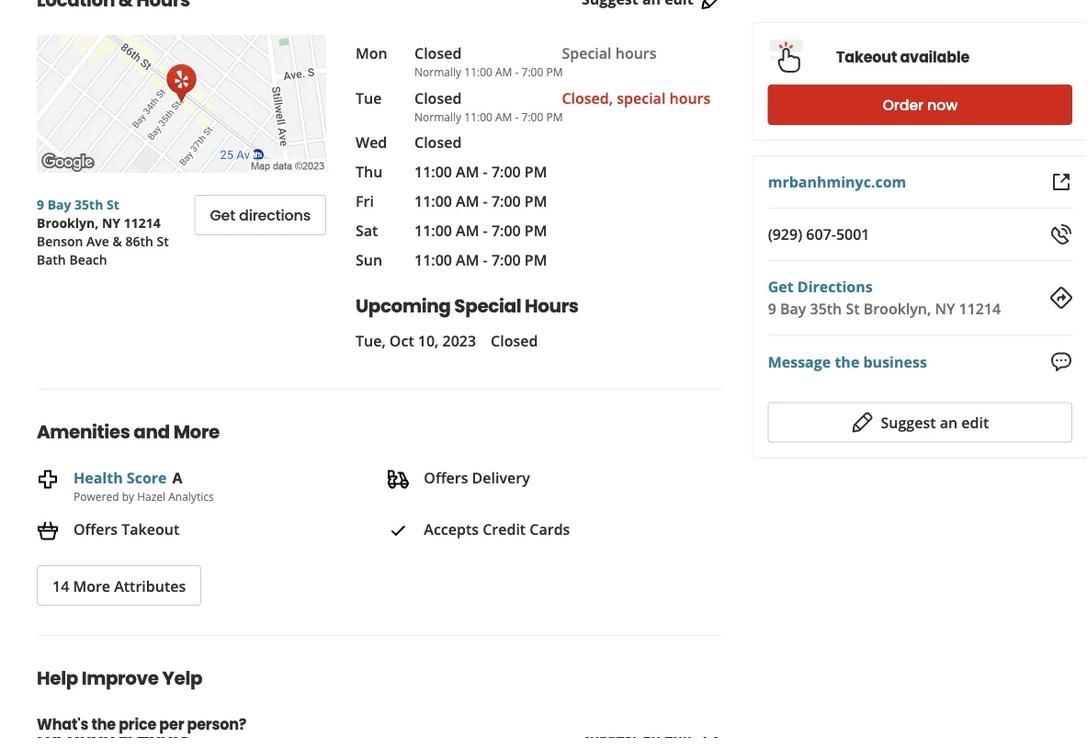 Task type: locate. For each thing, give the bounding box(es) containing it.
offers for offers delivery
[[424, 468, 468, 488]]

5001
[[837, 224, 870, 244]]

24 pencil v2 image inside location & hours element
[[701, 0, 723, 10]]

cards
[[530, 519, 570, 539]]

takeout
[[837, 47, 898, 68], [122, 519, 179, 539]]

brooklyn, inside get directions 9 bay 35th st brooklyn, ny 11214
[[864, 299, 932, 319]]

2 normally 11:00 am - 7:00 pm from the top
[[415, 109, 563, 124]]

hours up closed, special hours
[[616, 43, 657, 63]]

1 11:00 am - 7:00 pm from the top
[[415, 162, 547, 182]]

the for what's
[[91, 714, 116, 734]]

1 vertical spatial special
[[454, 293, 521, 319]]

11:00 am - 7:00 pm
[[415, 162, 547, 182], [415, 191, 547, 211], [415, 221, 547, 240], [415, 250, 547, 270]]

0 horizontal spatial special
[[454, 293, 521, 319]]

ny inside 9 bay 35th st brooklyn, ny 11214 benson ave & 86th st bath beach
[[102, 214, 120, 231]]

sat
[[356, 221, 378, 240]]

ny inside get directions 9 bay 35th st brooklyn, ny 11214
[[935, 299, 956, 319]]

closed right wed
[[415, 132, 462, 152]]

analytics
[[168, 489, 214, 504]]

get
[[210, 205, 235, 226], [768, 277, 794, 297]]

11:00 for sun
[[415, 250, 452, 270]]

offers down powered in the left bottom of the page
[[74, 519, 118, 539]]

9 inside 9 bay 35th st brooklyn, ny 11214 benson ave & 86th st bath beach
[[37, 195, 44, 213]]

3 11:00 am - 7:00 pm from the top
[[415, 221, 547, 240]]

0 vertical spatial offers
[[424, 468, 468, 488]]

help
[[37, 666, 78, 691]]

1 horizontal spatial 9
[[768, 299, 777, 319]]

11:00 am - 7:00 pm for sat
[[415, 221, 547, 240]]

closed down hours
[[491, 331, 538, 351]]

ny
[[102, 214, 120, 231], [935, 299, 956, 319]]

1 horizontal spatial brooklyn,
[[864, 299, 932, 319]]

get directions link
[[194, 195, 326, 235]]

7:00
[[522, 64, 544, 80], [522, 109, 544, 124], [492, 162, 521, 182], [492, 191, 521, 211], [492, 221, 521, 240], [492, 250, 521, 270]]

35th down get directions link
[[810, 299, 842, 319]]

special up '2023'
[[454, 293, 521, 319]]

health
[[74, 468, 123, 488]]

4 11:00 am - 7:00 pm from the top
[[415, 250, 547, 270]]

24 message v2 image
[[1051, 351, 1073, 373]]

0 horizontal spatial bay
[[47, 195, 71, 213]]

person?
[[187, 714, 247, 734]]

hours
[[616, 43, 657, 63], [670, 88, 711, 108]]

1 horizontal spatial 24 pencil v2 image
[[852, 412, 874, 434]]

the right message
[[835, 352, 860, 371]]

0 horizontal spatial ny
[[102, 214, 120, 231]]

1 vertical spatial bay
[[781, 299, 807, 319]]

1 horizontal spatial bay
[[781, 299, 807, 319]]

9 bay 35th st brooklyn, ny 11214 benson ave & 86th st bath beach
[[37, 195, 169, 268]]

2 vertical spatial st
[[846, 299, 860, 319]]

35th up ave
[[75, 195, 103, 213]]

- for sun
[[483, 250, 488, 270]]

more inside 14 more attributes dropdown button
[[73, 576, 110, 596]]

0 vertical spatial more
[[173, 419, 220, 445]]

now
[[928, 95, 958, 115]]

1 horizontal spatial 11214
[[959, 299, 1001, 319]]

1 horizontal spatial get
[[768, 277, 794, 297]]

am for sat
[[456, 221, 479, 240]]

1 vertical spatial normally 11:00 am - 7:00 pm
[[415, 109, 563, 124]]

mrbanhminyc.com link
[[768, 172, 907, 192]]

yelp
[[162, 666, 202, 691]]

health score a powered by hazel analytics
[[74, 468, 214, 504]]

special up closed,
[[562, 43, 612, 63]]

1 vertical spatial st
[[157, 232, 169, 250]]

1 horizontal spatial offers
[[424, 468, 468, 488]]

11:00 for sat
[[415, 221, 452, 240]]

tue,
[[356, 331, 386, 351]]

7:00 for fri
[[492, 191, 521, 211]]

offers
[[424, 468, 468, 488], [74, 519, 118, 539]]

available
[[900, 47, 970, 68]]

am for sun
[[456, 250, 479, 270]]

get inside location & hours element
[[210, 205, 235, 226]]

more right and at left
[[173, 419, 220, 445]]

0 vertical spatial hours
[[616, 43, 657, 63]]

beach
[[69, 251, 107, 268]]

24 shopping v2 image
[[37, 520, 59, 542]]

1 horizontal spatial the
[[835, 352, 860, 371]]

map image
[[37, 35, 326, 173]]

am
[[496, 64, 513, 80], [496, 109, 513, 124], [456, 162, 479, 182], [456, 191, 479, 211], [456, 221, 479, 240], [456, 250, 479, 270]]

7:00 for sun
[[492, 250, 521, 270]]

0 horizontal spatial get
[[210, 205, 235, 226]]

0 vertical spatial get
[[210, 205, 235, 226]]

1 vertical spatial get
[[768, 277, 794, 297]]

0 vertical spatial the
[[835, 352, 860, 371]]

1 vertical spatial hours
[[670, 88, 711, 108]]

get left 'directions'
[[210, 205, 235, 226]]

1 vertical spatial ny
[[935, 299, 956, 319]]

closed right mon
[[415, 43, 462, 63]]

0 vertical spatial 24 pencil v2 image
[[701, 0, 723, 10]]

1 vertical spatial takeout
[[122, 519, 179, 539]]

0 vertical spatial 11214
[[124, 214, 161, 231]]

tue, oct 10, 2023
[[356, 331, 476, 351]]

1 normally from the top
[[415, 64, 462, 80]]

0 vertical spatial brooklyn,
[[37, 214, 99, 231]]

-
[[515, 64, 519, 80], [515, 109, 519, 124], [483, 162, 488, 182], [483, 191, 488, 211], [483, 221, 488, 240], [483, 250, 488, 270]]

takeout down hazel
[[122, 519, 179, 539]]

sun
[[356, 250, 383, 270]]

0 horizontal spatial 35th
[[75, 195, 103, 213]]

1 vertical spatial the
[[91, 714, 116, 734]]

0 vertical spatial 9
[[37, 195, 44, 213]]

1 horizontal spatial hours
[[670, 88, 711, 108]]

pm for fri
[[525, 191, 547, 211]]

0 horizontal spatial brooklyn,
[[37, 214, 99, 231]]

11214 up 86th
[[124, 214, 161, 231]]

credit
[[483, 519, 526, 539]]

0 horizontal spatial st
[[107, 195, 119, 213]]

1 horizontal spatial ny
[[935, 299, 956, 319]]

24 directions v2 image
[[1051, 287, 1073, 309]]

normally 11:00 am - 7:00 pm
[[415, 64, 563, 80], [415, 109, 563, 124]]

brooklyn,
[[37, 214, 99, 231], [864, 299, 932, 319]]

closed
[[415, 43, 462, 63], [415, 88, 462, 108], [415, 132, 462, 152], [491, 331, 538, 351]]

0 vertical spatial takeout
[[837, 47, 898, 68]]

9 down get directions link
[[768, 299, 777, 319]]

0 vertical spatial normally
[[415, 64, 462, 80]]

11:00 am - 7:00 pm for fri
[[415, 191, 547, 211]]

takeout up 'order'
[[837, 47, 898, 68]]

st right 86th
[[157, 232, 169, 250]]

1 vertical spatial brooklyn,
[[864, 299, 932, 319]]

more right 14
[[73, 576, 110, 596]]

directions
[[239, 205, 311, 226]]

get inside get directions 9 bay 35th st brooklyn, ny 11214
[[768, 277, 794, 297]]

0 horizontal spatial more
[[73, 576, 110, 596]]

1 vertical spatial more
[[73, 576, 110, 596]]

the inside message the business button
[[835, 352, 860, 371]]

accepts
[[424, 519, 479, 539]]

bay down get directions link
[[781, 299, 807, 319]]

bay up benson
[[47, 195, 71, 213]]

0 horizontal spatial takeout
[[122, 519, 179, 539]]

0 vertical spatial ny
[[102, 214, 120, 231]]

14 more attributes
[[52, 576, 186, 596]]

11:00
[[465, 64, 493, 80], [465, 109, 493, 124], [415, 162, 452, 182], [415, 191, 452, 211], [415, 221, 452, 240], [415, 250, 452, 270]]

closed right tue
[[415, 88, 462, 108]]

1 vertical spatial offers
[[74, 519, 118, 539]]

2 horizontal spatial st
[[846, 299, 860, 319]]

get for get directions
[[210, 205, 235, 226]]

1 horizontal spatial special
[[562, 43, 612, 63]]

get directions link
[[768, 277, 873, 297]]

more
[[173, 419, 220, 445], [73, 576, 110, 596]]

0 horizontal spatial 24 pencil v2 image
[[701, 0, 723, 10]]

11214
[[124, 214, 161, 231], [959, 299, 1001, 319]]

9
[[37, 195, 44, 213], [768, 299, 777, 319]]

brooklyn, up business
[[864, 299, 932, 319]]

1 horizontal spatial st
[[157, 232, 169, 250]]

0 vertical spatial st
[[107, 195, 119, 213]]

11214 left 24 directions v2 image
[[959, 299, 1001, 319]]

st up &
[[107, 195, 119, 213]]

bay
[[47, 195, 71, 213], [781, 299, 807, 319]]

1 vertical spatial 9
[[768, 299, 777, 319]]

0 horizontal spatial offers
[[74, 519, 118, 539]]

24 medical v2 image
[[37, 468, 59, 490]]

the
[[835, 352, 860, 371], [91, 714, 116, 734]]

am for fri
[[456, 191, 479, 211]]

0 horizontal spatial 11214
[[124, 214, 161, 231]]

0 vertical spatial normally 11:00 am - 7:00 pm
[[415, 64, 563, 80]]

the inside help improve yelp element
[[91, 714, 116, 734]]

2 11:00 am - 7:00 pm from the top
[[415, 191, 547, 211]]

0 vertical spatial bay
[[47, 195, 71, 213]]

1 horizontal spatial 35th
[[810, 299, 842, 319]]

normally
[[415, 64, 462, 80], [415, 109, 462, 124]]

pm
[[547, 64, 563, 80], [547, 109, 563, 124], [525, 162, 547, 182], [525, 191, 547, 211], [525, 221, 547, 240], [525, 250, 547, 270]]

35th
[[75, 195, 103, 213], [810, 299, 842, 319]]

the left price
[[91, 714, 116, 734]]

0 horizontal spatial the
[[91, 714, 116, 734]]

hours right special
[[670, 88, 711, 108]]

1 vertical spatial 35th
[[810, 299, 842, 319]]

a
[[172, 468, 183, 488]]

0 vertical spatial 35th
[[75, 195, 103, 213]]

st down directions
[[846, 299, 860, 319]]

1 vertical spatial normally
[[415, 109, 462, 124]]

special
[[562, 43, 612, 63], [454, 293, 521, 319]]

get down (929)
[[768, 277, 794, 297]]

bath
[[37, 251, 66, 268]]

bay inside 9 bay 35th st brooklyn, ny 11214 benson ave & 86th st bath beach
[[47, 195, 71, 213]]

offers right the "24 order v2" icon
[[424, 468, 468, 488]]

takeout available
[[837, 47, 970, 68]]

2023
[[443, 331, 476, 351]]

9 up benson
[[37, 195, 44, 213]]

brooklyn, up benson
[[37, 214, 99, 231]]

1 vertical spatial 24 pencil v2 image
[[852, 412, 874, 434]]

brooklyn, inside 9 bay 35th st brooklyn, ny 11214 benson ave & 86th st bath beach
[[37, 214, 99, 231]]

24 pencil v2 image
[[701, 0, 723, 10], [852, 412, 874, 434]]

24 order v2 image
[[387, 468, 409, 490]]

by
[[122, 489, 134, 504]]

mrbanhminyc.com
[[768, 172, 907, 192]]

0 vertical spatial special
[[562, 43, 612, 63]]

0 horizontal spatial 9
[[37, 195, 44, 213]]

get for get directions 9 bay 35th st brooklyn, ny 11214
[[768, 277, 794, 297]]

oct
[[390, 331, 414, 351]]

st
[[107, 195, 119, 213], [157, 232, 169, 250], [846, 299, 860, 319]]

1 vertical spatial 11214
[[959, 299, 1001, 319]]



Task type: describe. For each thing, give the bounding box(es) containing it.
message the business
[[768, 352, 928, 371]]

hours
[[525, 293, 579, 319]]

24 phone v2 image
[[1051, 223, 1073, 245]]

upcoming special hours
[[356, 293, 579, 319]]

message the business button
[[768, 351, 928, 373]]

attributes
[[114, 576, 186, 596]]

offers for offers takeout
[[74, 519, 118, 539]]

pm for thu
[[525, 162, 547, 182]]

suggest
[[881, 413, 936, 432]]

accepts credit cards
[[424, 519, 570, 539]]

what's
[[37, 714, 88, 734]]

11214 inside get directions 9 bay 35th st brooklyn, ny 11214
[[959, 299, 1001, 319]]

closed for wed
[[415, 132, 462, 152]]

24 external link v2 image
[[1051, 171, 1073, 193]]

bay inside get directions 9 bay 35th st brooklyn, ny 11214
[[781, 299, 807, 319]]

price
[[119, 714, 156, 734]]

suggest an edit
[[881, 413, 989, 432]]

upcoming
[[356, 293, 451, 319]]

fri
[[356, 191, 374, 211]]

35th inside 9 bay 35th st brooklyn, ny 11214 benson ave & 86th st bath beach
[[75, 195, 103, 213]]

the for message
[[835, 352, 860, 371]]

(929)
[[768, 224, 803, 244]]

(929) 607-5001
[[768, 224, 870, 244]]

delivery
[[472, 468, 530, 488]]

location & hours element
[[7, 0, 755, 359]]

7:00 for sat
[[492, 221, 521, 240]]

1 normally 11:00 am - 7:00 pm from the top
[[415, 64, 563, 80]]

st inside get directions 9 bay 35th st brooklyn, ny 11214
[[846, 299, 860, 319]]

per
[[159, 714, 184, 734]]

order now
[[883, 95, 958, 115]]

business
[[864, 352, 928, 371]]

14
[[52, 576, 69, 596]]

get directions 9 bay 35th st brooklyn, ny 11214
[[768, 277, 1001, 319]]

benson
[[37, 232, 83, 250]]

edit
[[962, 413, 989, 432]]

35th inside get directions 9 bay 35th st brooklyn, ny 11214
[[810, 299, 842, 319]]

24 checkmark v2 image
[[387, 520, 409, 542]]

order now link
[[768, 85, 1073, 125]]

wed
[[356, 132, 387, 152]]

tue
[[356, 88, 382, 108]]

thu
[[356, 162, 383, 182]]

- for thu
[[483, 162, 488, 182]]

order
[[883, 95, 924, 115]]

closed for tue, oct 10, 2023
[[491, 331, 538, 351]]

10,
[[418, 331, 439, 351]]

&
[[113, 232, 122, 250]]

86th
[[126, 232, 153, 250]]

mon
[[356, 43, 388, 63]]

9 inside get directions 9 bay 35th st brooklyn, ny 11214
[[768, 299, 777, 319]]

pm for sat
[[525, 221, 547, 240]]

ave
[[87, 232, 109, 250]]

closed for tue
[[415, 88, 462, 108]]

what's the price per person?
[[37, 714, 247, 734]]

special
[[617, 88, 666, 108]]

message
[[768, 352, 831, 371]]

- for sat
[[483, 221, 488, 240]]

suggest an edit button
[[768, 402, 1073, 443]]

1 horizontal spatial more
[[173, 419, 220, 445]]

11214 inside 9 bay 35th st brooklyn, ny 11214 benson ave & 86th st bath beach
[[124, 214, 161, 231]]

offers delivery
[[424, 468, 530, 488]]

9 bay 35th st link
[[37, 195, 119, 213]]

hazel
[[137, 489, 166, 504]]

0 horizontal spatial hours
[[616, 43, 657, 63]]

24 pencil v2 image inside suggest an edit button
[[852, 412, 874, 434]]

improve
[[82, 666, 159, 691]]

help improve yelp
[[37, 666, 202, 691]]

14 more attributes button
[[37, 565, 202, 606]]

11:00 for thu
[[415, 162, 452, 182]]

closed for mon
[[415, 43, 462, 63]]

amenities and more
[[37, 419, 220, 445]]

offers takeout
[[74, 519, 179, 539]]

amenities and more element
[[7, 389, 738, 606]]

2 normally from the top
[[415, 109, 462, 124]]

health score link
[[74, 468, 167, 488]]

607-
[[807, 224, 837, 244]]

special hours
[[562, 43, 657, 63]]

am for thu
[[456, 162, 479, 182]]

11:00 am - 7:00 pm for sun
[[415, 250, 547, 270]]

1 horizontal spatial takeout
[[837, 47, 898, 68]]

7:00 for thu
[[492, 162, 521, 182]]

11:00 am - 7:00 pm for thu
[[415, 162, 547, 182]]

- for fri
[[483, 191, 488, 211]]

amenities
[[37, 419, 130, 445]]

closed,
[[562, 88, 613, 108]]

and
[[134, 419, 170, 445]]

an
[[940, 413, 958, 432]]

directions
[[798, 277, 873, 297]]

score
[[127, 468, 167, 488]]

help improve yelp element
[[7, 635, 723, 738]]

closed, special hours
[[562, 88, 711, 108]]

get directions
[[210, 205, 311, 226]]

takeout inside amenities and more element
[[122, 519, 179, 539]]

pm for sun
[[525, 250, 547, 270]]

11:00 for fri
[[415, 191, 452, 211]]

powered
[[74, 489, 119, 504]]



Task type: vqa. For each thing, say whether or not it's contained in the screenshot.
IHOP reviews
no



